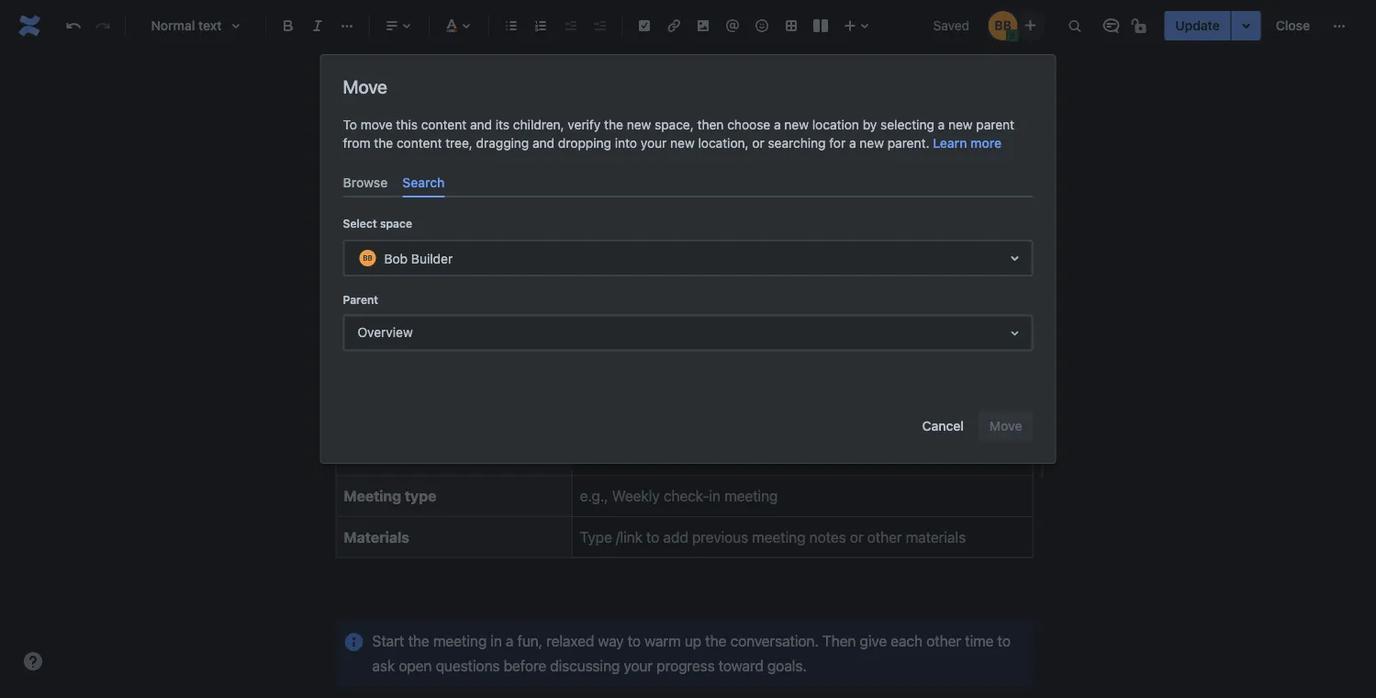 Task type: locate. For each thing, give the bounding box(es) containing it.
by inside to move this content and its children, verify the new space, then choose a new location by selecting a new parent from the content tree, dragging and dropping into your new location, or searching for a new parent.
[[863, 117, 877, 132]]

1 vertical spatial your
[[624, 657, 653, 674]]

action item image
[[634, 15, 656, 37]]

materials
[[344, 528, 409, 546]]

questions
[[436, 657, 500, 674]]

select
[[343, 217, 377, 230]]

space,
[[655, 117, 694, 132]]

1 horizontal spatial by
[[863, 117, 877, 132]]

bob builder down template
[[384, 251, 453, 266]]

open image
[[1004, 247, 1026, 269], [1004, 322, 1026, 344]]

new up learn more
[[949, 117, 973, 132]]

and down children,
[[533, 135, 555, 151]]

new
[[627, 117, 651, 132], [785, 117, 809, 132], [949, 117, 973, 132], [671, 135, 695, 151], [860, 135, 884, 151]]

0 horizontal spatial and
[[470, 117, 492, 132]]

to left you
[[536, 224, 549, 242]]

management
[[784, 224, 871, 242]]

new up searching
[[785, 117, 809, 132]]

italic ⌘i image
[[307, 15, 329, 37]]

way
[[598, 632, 624, 649]]

type
[[405, 487, 437, 505]]

2 open image from the top
[[1004, 322, 1026, 344]]

selecting
[[881, 117, 935, 132]]

bob right move this page icon
[[361, 82, 385, 97]]

2 horizontal spatial to
[[998, 632, 1011, 649]]

before
[[504, 657, 547, 674]]

move this page image
[[339, 83, 354, 97]]

1 horizontal spatial to
[[628, 632, 641, 649]]

to right time
[[998, 632, 1011, 649]]

content down this
[[397, 135, 442, 151]]

meeting up questions
[[433, 632, 487, 649]]

0 vertical spatial bob builder
[[361, 82, 430, 97]]

by inside main content area, start typing to enter text. text box
[[581, 224, 597, 242]]

1 horizontal spatial meeting
[[727, 224, 780, 242]]

adjust update settings image
[[1236, 15, 1258, 37]]

layouts image
[[810, 15, 832, 37]]

meeting right online at the top of the page
[[727, 224, 780, 242]]

content up tree,
[[421, 117, 467, 132]]

1 open image from the top
[[1004, 247, 1026, 269]]

into
[[615, 135, 637, 151]]

tab list containing browse
[[336, 167, 1041, 198]]

meeting type
[[344, 487, 437, 505]]

your
[[641, 135, 667, 151], [624, 657, 653, 674]]

a up learn at the right top of the page
[[938, 117, 945, 132]]

you
[[553, 224, 577, 242]]

brought
[[480, 224, 532, 242]]

update button
[[1165, 11, 1231, 40]]

bob
[[361, 82, 385, 97], [384, 251, 408, 266]]

1 vertical spatial bob builder
[[384, 251, 453, 266]]

1 vertical spatial open image
[[1004, 322, 1026, 344]]

to move this content and its children, verify the new space, then choose a new location by selecting a new parent from the content tree, dragging and dropping into your new location, or searching for a new parent.
[[343, 117, 1015, 151]]

0 horizontal spatial by
[[581, 224, 597, 242]]

meeting inside start the meeting in a fun, relaxed way to warm up the conversation. then give each other time to ask open questions before discussing your progress toward goals.
[[433, 632, 487, 649]]

tool.
[[874, 224, 903, 242]]

and left its
[[470, 117, 492, 132]]

content
[[421, 117, 467, 132], [397, 135, 442, 151]]

progress
[[657, 657, 715, 674]]

conversation.
[[731, 632, 819, 649]]

a right for
[[850, 135, 857, 151]]

and
[[470, 117, 492, 132], [533, 135, 555, 151]]

0 horizontal spatial meeting
[[433, 632, 487, 649]]

give
[[860, 632, 887, 649]]

panel info image
[[343, 223, 365, 245]]

0 vertical spatial your
[[641, 135, 667, 151]]

1 vertical spatial and
[[533, 135, 555, 151]]

0 vertical spatial and
[[470, 117, 492, 132]]

a
[[774, 117, 781, 132], [938, 117, 945, 132], [850, 135, 857, 151], [506, 632, 514, 649]]

the
[[604, 117, 624, 132], [374, 135, 393, 151], [408, 632, 430, 649], [706, 632, 727, 649]]

to
[[343, 117, 357, 132]]

builder inside move dialog
[[411, 251, 453, 266]]

dropping
[[558, 135, 612, 151]]

a right in
[[506, 632, 514, 649]]

1 vertical spatial bob
[[384, 251, 408, 266]]

1 vertical spatial by
[[581, 224, 597, 242]]

your down warm
[[624, 657, 653, 674]]

by right you
[[581, 224, 597, 242]]

learn
[[933, 135, 968, 151]]

searching
[[768, 135, 826, 151]]

tab list
[[336, 167, 1041, 198]]

for
[[830, 135, 846, 151]]

in
[[491, 632, 502, 649]]

discussing
[[550, 657, 620, 674]]

then
[[698, 117, 724, 132]]

your inside start the meeting in a fun, relaxed way to warm up the conversation. then give each other time to ask open questions before discussing your progress toward goals.
[[624, 657, 653, 674]]

relaxed
[[547, 632, 594, 649]]

0 vertical spatial bob
[[361, 82, 385, 97]]

start
[[372, 632, 405, 649]]

open image for parent
[[1004, 322, 1026, 344]]

by right location
[[863, 117, 877, 132]]

1 vertical spatial content
[[397, 135, 442, 151]]

bob down this
[[384, 251, 408, 266]]

ask
[[372, 657, 395, 674]]

0 vertical spatial by
[[863, 117, 877, 132]]

parent
[[343, 294, 378, 306]]

cancel button
[[911, 411, 975, 441]]

confluence image
[[15, 11, 44, 40], [15, 11, 44, 40]]

online
[[684, 224, 723, 242]]

your inside to move this content and its children, verify the new space, then choose a new location by selecting a new parent from the content tree, dragging and dropping into your new location, or searching for a new parent.
[[641, 135, 667, 151]]

its
[[496, 117, 510, 132]]

1 vertical spatial meeting
[[433, 632, 487, 649]]

select space
[[343, 217, 412, 230]]

open image for select space
[[1004, 247, 1026, 269]]

0 vertical spatial open image
[[1004, 247, 1026, 269]]

start the meeting in a fun, relaxed way to warm up the conversation. then give each other time to ask open questions before discussing your progress toward goals.
[[372, 632, 1015, 674]]

to right 'way' on the bottom left
[[628, 632, 641, 649]]

by
[[863, 117, 877, 132], [581, 224, 597, 242]]

to
[[536, 224, 549, 242], [628, 632, 641, 649], [998, 632, 1011, 649]]

1 vertical spatial builder
[[411, 251, 453, 266]]

bob builder inside move dialog
[[384, 251, 453, 266]]

template
[[404, 224, 462, 242]]

bullet list ⌘⇧8 image
[[501, 15, 523, 37]]

date
[[344, 324, 377, 342]]

builder up this
[[388, 82, 430, 97]]

meeting
[[727, 224, 780, 242], [433, 632, 487, 649]]

your down space,
[[641, 135, 667, 151]]

browse
[[343, 175, 388, 190]]

numbered list ⌘⇧7 image
[[530, 15, 552, 37]]

builder
[[388, 82, 430, 97], [411, 251, 453, 266]]

space
[[380, 217, 412, 230]]

Parent text field
[[355, 324, 358, 342]]

toward
[[719, 657, 764, 674]]

search
[[403, 175, 445, 190]]

location
[[813, 117, 860, 132]]

Main content area, start typing to enter text. text field
[[325, 212, 1047, 698]]

bob builder
[[361, 82, 430, 97], [384, 251, 453, 266]]

builder down template
[[411, 251, 453, 266]]

0 vertical spatial meeting
[[727, 224, 780, 242]]

bob builder image
[[989, 11, 1018, 40]]

learn more link
[[933, 134, 1002, 152]]

the up open
[[408, 632, 430, 649]]

bob builder up this
[[361, 82, 430, 97]]



Task type: vqa. For each thing, say whether or not it's contained in the screenshot.
OR
yes



Task type: describe. For each thing, give the bounding box(es) containing it.
move
[[361, 117, 393, 132]]

warm
[[645, 632, 681, 649]]

update
[[1176, 18, 1220, 33]]

up
[[685, 632, 702, 649]]

each
[[891, 632, 923, 649]]

location,
[[698, 135, 749, 151]]

cancel
[[923, 418, 964, 433]]

this template is brought to you by meetical, an online meeting management tool.
[[372, 224, 903, 242]]

move
[[343, 75, 387, 97]]

meeting
[[344, 487, 401, 505]]

dragging
[[476, 135, 529, 151]]

mention image
[[722, 15, 744, 37]]

parent
[[977, 117, 1015, 132]]

choose
[[728, 117, 771, 132]]

learn more
[[933, 135, 1002, 151]]

Give this page a title text field
[[374, 143, 1034, 174]]

then
[[823, 632, 856, 649]]

the down move
[[374, 135, 393, 151]]

indent tab image
[[589, 15, 611, 37]]

outdent ⇧tab image
[[559, 15, 581, 37]]

undo ⌘z image
[[62, 15, 84, 37]]

bob builder link
[[361, 79, 430, 101]]

this
[[372, 224, 400, 242]]

new down space,
[[671, 135, 695, 151]]

bold ⌘b image
[[277, 15, 299, 37]]

more
[[971, 135, 1002, 151]]

a up searching
[[774, 117, 781, 132]]

0 vertical spatial content
[[421, 117, 467, 132]]

the right up
[[706, 632, 727, 649]]

Select space text field
[[357, 249, 360, 267]]

meetical,
[[600, 224, 660, 242]]

0 vertical spatial builder
[[388, 82, 430, 97]]

a inside start the meeting in a fun, relaxed way to warm up the conversation. then give each other time to ask open questions before discussing your progress toward goals.
[[506, 632, 514, 649]]

overview
[[358, 324, 413, 340]]

time
[[965, 632, 994, 649]]

emoji image
[[751, 15, 773, 37]]

1 horizontal spatial and
[[533, 135, 555, 151]]

link image
[[663, 15, 685, 37]]

or
[[753, 135, 765, 151]]

redo ⌘⇧z image
[[92, 15, 114, 37]]

an
[[664, 224, 680, 242]]

new up 'into' at the left top of page
[[627, 117, 651, 132]]

tree,
[[446, 135, 473, 151]]

add image, video, or file image
[[692, 15, 715, 37]]

bob inside move dialog
[[384, 251, 408, 266]]

tab list inside move dialog
[[336, 167, 1041, 198]]

fun,
[[517, 632, 543, 649]]

children,
[[513, 117, 565, 132]]

new right for
[[860, 135, 884, 151]]

table image
[[781, 15, 803, 37]]

from
[[343, 135, 371, 151]]

parent.
[[888, 135, 930, 151]]

is
[[466, 224, 476, 242]]

close
[[1276, 18, 1311, 33]]

the up 'into' at the left top of page
[[604, 117, 624, 132]]

move dialog
[[321, 55, 1056, 463]]

this
[[396, 117, 418, 132]]

goals.
[[768, 657, 807, 674]]

0 horizontal spatial to
[[536, 224, 549, 242]]

other
[[927, 632, 962, 649]]

saved
[[934, 18, 970, 33]]

open
[[399, 657, 432, 674]]

panel info image
[[343, 631, 365, 653]]

location
[[344, 446, 404, 464]]

close button
[[1265, 11, 1322, 40]]

verify
[[568, 117, 601, 132]]



